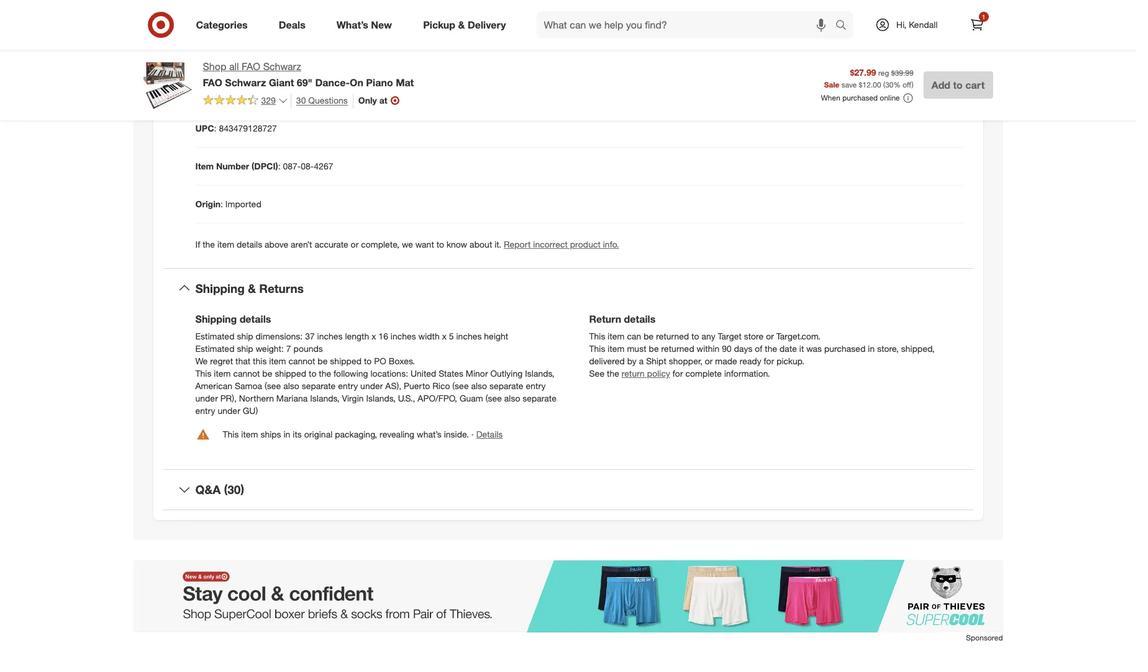 Task type: vqa. For each thing, say whether or not it's contained in the screenshot.
VISIT WEBSITE link associated with Frisco Student Fastpacs Frisco Student Fastpacs ensures that no child in Frisco has to endure hunger when school is not in session. Every week throughout the school year, pre-packed meal bags of non-perishable food are delivered to all 74 Frisco ISD schools.
no



Task type: locate. For each thing, give the bounding box(es) containing it.
0 horizontal spatial x
[[372, 331, 376, 342]]

& inside dropdown button
[[248, 281, 256, 295]]

the down delivered on the bottom right of the page
[[607, 369, 619, 379]]

accurate
[[315, 239, 348, 249]]

it
[[799, 344, 804, 354]]

material:
[[195, 9, 231, 20]]

1 horizontal spatial inches
[[391, 331, 416, 342]]

cart
[[965, 79, 985, 91]]

schwarz up 329 link
[[225, 76, 266, 89]]

included
[[342, 47, 376, 58]]

1 vertical spatial cannot
[[233, 369, 260, 379]]

this down return
[[589, 331, 605, 342]]

1 horizontal spatial islands,
[[366, 393, 396, 404]]

1 horizontal spatial for
[[764, 356, 774, 367]]

for down shopper,
[[673, 369, 683, 379]]

inches right 37
[[317, 331, 343, 342]]

1 horizontal spatial (see
[[452, 381, 469, 392]]

also
[[283, 381, 299, 392], [471, 381, 487, 392], [504, 393, 520, 404]]

30
[[885, 80, 893, 90], [296, 95, 306, 105]]

30 questions
[[296, 95, 348, 105]]

0 vertical spatial returned
[[656, 331, 689, 342]]

or right accurate
[[351, 239, 359, 249]]

mat
[[396, 76, 414, 89]]

days
[[734, 344, 752, 354]]

(see up northern
[[265, 381, 281, 392]]

also up mariana
[[283, 381, 299, 392]]

1 horizontal spatial fao
[[242, 60, 260, 73]]

see
[[589, 369, 604, 379]]

minor
[[466, 369, 488, 379]]

the
[[203, 239, 215, 249], [765, 344, 777, 354], [319, 369, 331, 379], [607, 369, 619, 379]]

to left the any on the bottom right
[[691, 331, 699, 342]]

1 vertical spatial or
[[766, 331, 774, 342]]

off
[[903, 80, 911, 90]]

report incorrect product info. button
[[504, 238, 619, 251]]

1 horizontal spatial in
[[868, 344, 875, 354]]

1 vertical spatial fao
[[203, 76, 222, 89]]

0 horizontal spatial inches
[[317, 331, 343, 342]]

purchased down $ at the top of page
[[842, 93, 878, 103]]

shop all fao schwarz fao schwarz giant 69" dance-on piano mat
[[203, 60, 414, 89]]

2 horizontal spatial inches
[[456, 331, 482, 342]]

2 vertical spatial under
[[218, 406, 240, 416]]

shipping & returns
[[195, 281, 304, 295]]

also down outlying
[[504, 393, 520, 404]]

& left returns
[[248, 281, 256, 295]]

&
[[458, 18, 465, 31], [248, 281, 256, 295]]

30 down '69"'
[[296, 95, 306, 105]]

schwarz down battery: 4 aa alkaline, required, not included
[[263, 60, 301, 73]]

origin
[[195, 198, 221, 209]]

this item ships in its original packaging, revealing what's inside. · details
[[223, 429, 503, 440]]

0 vertical spatial shipping
[[195, 281, 245, 295]]

1 vertical spatial estimated
[[195, 344, 234, 354]]

pickup & delivery link
[[413, 11, 521, 39]]

sponsored
[[966, 634, 1003, 643]]

0 vertical spatial &
[[458, 18, 465, 31]]

x left the '5'
[[442, 331, 447, 342]]

0 vertical spatial for
[[764, 356, 774, 367]]

(dpci)
[[252, 161, 278, 171]]

policy
[[647, 369, 670, 379]]

in left its
[[284, 429, 290, 440]]

(see right guam
[[485, 393, 502, 404]]

puerto
[[404, 381, 430, 392]]

for right the ready at the right of page
[[764, 356, 774, 367]]

or right store
[[766, 331, 774, 342]]

0 vertical spatial fao
[[242, 60, 260, 73]]

pounds
[[293, 344, 323, 354]]

4
[[231, 47, 236, 58]]

0 horizontal spatial or
[[351, 239, 359, 249]]

fao down shop
[[203, 76, 222, 89]]

be right the can
[[644, 331, 654, 342]]

this
[[253, 356, 267, 367]]

79835936
[[221, 85, 259, 95]]

0 horizontal spatial fao
[[203, 76, 222, 89]]

shipping for shipping details estimated ship dimensions: 37 inches length x 16 inches width x 5 inches height estimated ship weight: 7 pounds we regret that this item cannot be shipped to po boxes.
[[195, 313, 237, 326]]

islands, right outlying
[[525, 369, 554, 379]]

details inside shipping details estimated ship dimensions: 37 inches length x 16 inches width x 5 inches height estimated ship weight: 7 pounds we regret that this item cannot be shipped to po boxes.
[[240, 313, 271, 326]]

details up the can
[[624, 313, 655, 326]]

following
[[334, 369, 368, 379]]

to inside button
[[953, 79, 963, 91]]

1 horizontal spatial entry
[[338, 381, 358, 392]]

1 vertical spatial ship
[[237, 344, 253, 354]]

0 vertical spatial estimated
[[195, 331, 234, 342]]

regret
[[210, 356, 233, 367]]

0 vertical spatial schwarz
[[263, 60, 301, 73]]

x left 16
[[372, 331, 376, 342]]

entry
[[338, 381, 358, 392], [526, 381, 546, 392], [195, 406, 215, 416]]

to right add at the right top of page
[[953, 79, 963, 91]]

add to cart
[[931, 79, 985, 91]]

0 horizontal spatial in
[[284, 429, 290, 440]]

1 vertical spatial in
[[284, 429, 290, 440]]

0 horizontal spatial cannot
[[233, 369, 260, 379]]

0 horizontal spatial shipped
[[275, 369, 306, 379]]

(see down states
[[452, 381, 469, 392]]

fao down 'aa' at top
[[242, 60, 260, 73]]

1 vertical spatial schwarz
[[225, 76, 266, 89]]

details link
[[476, 429, 503, 440]]

tcin
[[195, 85, 216, 95]]

shipped
[[330, 356, 362, 367], [275, 369, 306, 379]]

1 horizontal spatial or
[[705, 356, 713, 367]]

2 vertical spatial or
[[705, 356, 713, 367]]

was
[[806, 344, 822, 354]]

that
[[235, 356, 250, 367]]

1 horizontal spatial shipped
[[330, 356, 362, 367]]

cannot up samoa
[[233, 369, 260, 379]]

0 vertical spatial ship
[[237, 331, 253, 342]]

the left following
[[319, 369, 331, 379]]

1 vertical spatial shipping
[[195, 313, 237, 326]]

30 questions link
[[291, 94, 348, 108]]

2 shipping from the top
[[195, 313, 237, 326]]

1 horizontal spatial &
[[458, 18, 465, 31]]

0 vertical spatial shipped
[[330, 356, 362, 367]]

item down weight:
[[269, 356, 286, 367]]

0 vertical spatial in
[[868, 344, 875, 354]]

be
[[644, 331, 654, 342], [649, 344, 659, 354], [318, 356, 328, 367], [262, 369, 272, 379]]

shipt
[[646, 356, 666, 367]]

number
[[216, 161, 249, 171]]

inches right 16
[[391, 331, 416, 342]]

shipped up following
[[330, 356, 362, 367]]

alkaline,
[[252, 47, 284, 58]]

0 vertical spatial 30
[[885, 80, 893, 90]]

: left 79835936
[[216, 85, 218, 95]]

or down within
[[705, 356, 713, 367]]

under down "locations:"
[[360, 381, 383, 392]]

also down minor
[[471, 381, 487, 392]]

0 horizontal spatial for
[[673, 369, 683, 379]]

islands, down as),
[[366, 393, 396, 404]]

returned
[[656, 331, 689, 342], [661, 344, 694, 354]]

in left store,
[[868, 344, 875, 354]]

under
[[360, 381, 383, 392], [195, 393, 218, 404], [218, 406, 240, 416]]

to left po
[[364, 356, 372, 367]]

this down 'we'
[[195, 369, 211, 379]]

aa
[[238, 47, 249, 58]]

shipping up 'regret'
[[195, 313, 237, 326]]

united states minor outlying islands, american samoa (see also separate entry under as), puerto rico (see also separate entry under pr), northern mariana islands, virgin islands, u.s., apo/fpo, guam (see also separate entry under gu)
[[195, 369, 556, 416]]

piano
[[366, 76, 393, 89]]

1 horizontal spatial x
[[442, 331, 447, 342]]

in inside return details this item can be returned to any target store or target.com. this item must be returned within 90 days of the date it was purchased in store, shipped, delivered by a shipt shopper, or made ready for pickup. see the return policy for complete information.
[[868, 344, 875, 354]]

shipping down if
[[195, 281, 245, 295]]

1 shipping from the top
[[195, 281, 245, 295]]

boxes.
[[389, 356, 415, 367]]

0 horizontal spatial &
[[248, 281, 256, 295]]

0 horizontal spatial 30
[[296, 95, 306, 105]]

details
[[237, 239, 262, 249], [240, 313, 271, 326], [624, 313, 655, 326]]

to inside return details this item can be returned to any target store or target.com. this item must be returned within 90 days of the date it was purchased in store, shipped, delivered by a shipt shopper, or made ready for pickup. see the return policy for complete information.
[[691, 331, 699, 342]]

2 estimated from the top
[[195, 344, 234, 354]]

made
[[715, 356, 737, 367]]

to down pounds
[[309, 369, 316, 379]]

on
[[350, 76, 363, 89]]

to inside shipping details estimated ship dimensions: 37 inches length x 16 inches width x 5 inches height estimated ship weight: 7 pounds we regret that this item cannot be shipped to po boxes.
[[364, 356, 372, 367]]

we
[[195, 356, 208, 367]]

apo/fpo,
[[418, 393, 457, 404]]

virgin
[[342, 393, 364, 404]]

shipped up mariana
[[275, 369, 306, 379]]

30 inside "$27.99 reg $39.99 sale save $ 12.00 ( 30 % off )"
[[885, 80, 893, 90]]

search
[[830, 20, 860, 32]]

: left imported
[[221, 198, 223, 209]]

0 vertical spatial cannot
[[288, 356, 315, 367]]

cannot inside shipping details estimated ship dimensions: 37 inches length x 16 inches width x 5 inches height estimated ship weight: 7 pounds we regret that this item cannot be shipped to po boxes.
[[288, 356, 315, 367]]

: left 087-
[[278, 161, 281, 171]]

7
[[286, 344, 291, 354]]

:
[[216, 85, 218, 95], [214, 123, 216, 133], [278, 161, 281, 171], [221, 198, 223, 209]]

return
[[589, 313, 621, 326]]

1 vertical spatial shipped
[[275, 369, 306, 379]]

schwarz
[[263, 60, 301, 73], [225, 76, 266, 89]]

islands, left virgin
[[310, 393, 340, 404]]

rico
[[432, 381, 450, 392]]

purchased inside return details this item can be returned to any target store or target.com. this item must be returned within 90 days of the date it was purchased in store, shipped, delivered by a shipt shopper, or made ready for pickup. see the return policy for complete information.
[[824, 344, 866, 354]]

purchased right was
[[824, 344, 866, 354]]

30 down reg
[[885, 80, 893, 90]]

shopper,
[[669, 356, 702, 367]]

1 vertical spatial 30
[[296, 95, 306, 105]]

for
[[764, 356, 774, 367], [673, 369, 683, 379]]

details for return
[[624, 313, 655, 326]]

details up dimensions:
[[240, 313, 271, 326]]

1 vertical spatial &
[[248, 281, 256, 295]]

guam
[[460, 393, 483, 404]]

as),
[[385, 381, 401, 392]]

under down pr), at the bottom left
[[218, 406, 240, 416]]

of
[[755, 344, 762, 354]]

shipping inside dropdown button
[[195, 281, 245, 295]]

reg
[[878, 69, 889, 78]]

inches right the '5'
[[456, 331, 482, 342]]

pr),
[[220, 393, 237, 404]]

fao
[[242, 60, 260, 73], [203, 76, 222, 89]]

details inside return details this item can be returned to any target store or target.com. this item must be returned within 90 days of the date it was purchased in store, shipped, delivered by a shipt shopper, or made ready for pickup. see the return policy for complete information.
[[624, 313, 655, 326]]

: left '843479128727'
[[214, 123, 216, 133]]

16
[[378, 331, 388, 342]]

1 horizontal spatial 30
[[885, 80, 893, 90]]

be down pounds
[[318, 356, 328, 367]]

1 vertical spatial purchased
[[824, 344, 866, 354]]

about
[[470, 239, 492, 249]]

this
[[589, 331, 605, 342], [589, 344, 605, 354], [195, 369, 211, 379], [223, 429, 239, 440]]

& right pickup
[[458, 18, 465, 31]]

shipping inside shipping details estimated ship dimensions: 37 inches length x 16 inches width x 5 inches height estimated ship weight: 7 pounds we regret that this item cannot be shipped to po boxes.
[[195, 313, 237, 326]]

item down 'regret'
[[214, 369, 231, 379]]

cannot up this item cannot be shipped to the following locations:
[[288, 356, 315, 367]]

under down the american
[[195, 393, 218, 404]]

1 vertical spatial for
[[673, 369, 683, 379]]

when
[[821, 93, 840, 103]]

sponsored region
[[133, 560, 1003, 657]]

1 horizontal spatial cannot
[[288, 356, 315, 367]]

be inside shipping details estimated ship dimensions: 37 inches length x 16 inches width x 5 inches height estimated ship weight: 7 pounds we regret that this item cannot be shipped to po boxes.
[[318, 356, 328, 367]]



Task type: describe. For each thing, give the bounding box(es) containing it.
upc
[[195, 123, 214, 133]]

1 ship from the top
[[237, 331, 253, 342]]

%
[[893, 80, 901, 90]]

$39.99
[[891, 69, 913, 78]]

What can we help you find? suggestions appear below search field
[[536, 11, 839, 39]]

the right if
[[203, 239, 215, 249]]

new
[[371, 18, 392, 31]]

details for shipping
[[240, 313, 271, 326]]

target.com.
[[776, 331, 821, 342]]

this down pr), at the bottom left
[[223, 429, 239, 440]]

if the item details above aren't accurate or complete, we want to know about it. report incorrect product info.
[[195, 239, 619, 249]]

$
[[859, 80, 862, 90]]

details
[[476, 429, 503, 440]]

1 link
[[963, 11, 990, 39]]

$27.99 reg $39.99 sale save $ 12.00 ( 30 % off )
[[824, 67, 913, 90]]

0 vertical spatial under
[[360, 381, 383, 392]]

dimensions:
[[256, 331, 303, 342]]

0 horizontal spatial also
[[283, 381, 299, 392]]

shipping & returns button
[[163, 269, 973, 308]]

information.
[[724, 369, 770, 379]]

upc : 843479128727
[[195, 123, 277, 133]]

add
[[931, 79, 950, 91]]

69"
[[297, 76, 312, 89]]

1 vertical spatial returned
[[661, 344, 694, 354]]

what's new link
[[326, 11, 408, 39]]

12.00
[[862, 80, 881, 90]]

by
[[627, 356, 637, 367]]

samoa
[[235, 381, 262, 392]]

above
[[265, 239, 288, 249]]

product
[[570, 239, 601, 249]]

gu)
[[243, 406, 258, 416]]

2 ship from the top
[[237, 344, 253, 354]]

mariana
[[276, 393, 308, 404]]

& for pickup
[[458, 18, 465, 31]]

save
[[841, 80, 857, 90]]

weight:
[[256, 344, 284, 354]]

battery: 4 aa alkaline, required, not included
[[195, 47, 376, 58]]

packaging,
[[335, 429, 377, 440]]

delivery
[[468, 18, 506, 31]]

item left ships
[[241, 429, 258, 440]]

2 horizontal spatial or
[[766, 331, 774, 342]]

shop
[[203, 60, 226, 73]]

tcin : 79835936
[[195, 85, 259, 95]]

1 inches from the left
[[317, 331, 343, 342]]

length
[[345, 331, 369, 342]]

want
[[415, 239, 434, 249]]

deals link
[[268, 11, 321, 39]]

image of fao schwarz giant 69" dance-on piano mat image
[[143, 60, 193, 109]]

3 inches from the left
[[456, 331, 482, 342]]

q&a
[[195, 483, 221, 497]]

2 horizontal spatial islands,
[[525, 369, 554, 379]]

search button
[[830, 11, 860, 41]]

0 horizontal spatial entry
[[195, 406, 215, 416]]

can
[[627, 331, 641, 342]]

4267
[[314, 161, 333, 171]]

u.s.,
[[398, 393, 415, 404]]

q&a (30) button
[[163, 470, 973, 510]]

item left the can
[[608, 331, 625, 342]]

0 vertical spatial or
[[351, 239, 359, 249]]

complete
[[685, 369, 722, 379]]

1 estimated from the top
[[195, 331, 234, 342]]

united
[[411, 369, 436, 379]]

item
[[195, 161, 214, 171]]

pickup
[[423, 18, 455, 31]]

37
[[305, 331, 315, 342]]

online
[[880, 93, 900, 103]]

required,
[[286, 47, 324, 58]]

: for 79835936
[[216, 85, 218, 95]]

all
[[229, 60, 239, 73]]

this up delivered on the bottom right of the page
[[589, 344, 605, 354]]

2 inches from the left
[[391, 331, 416, 342]]

incorrect
[[533, 239, 568, 249]]

questions
[[308, 95, 348, 105]]

·
[[471, 429, 474, 440]]

shipped inside shipping details estimated ship dimensions: 37 inches length x 16 inches width x 5 inches height estimated ship weight: 7 pounds we regret that this item cannot be shipped to po boxes.
[[330, 356, 362, 367]]

item right if
[[217, 239, 234, 249]]

details left above
[[237, 239, 262, 249]]

0 vertical spatial purchased
[[842, 93, 878, 103]]

087-
[[283, 161, 301, 171]]

width
[[418, 331, 440, 342]]

1 vertical spatial under
[[195, 393, 218, 404]]

complete,
[[361, 239, 399, 249]]

329
[[261, 95, 276, 106]]

: for 843479128727
[[214, 123, 216, 133]]

: for imported
[[221, 198, 223, 209]]

locations:
[[371, 369, 408, 379]]

item inside shipping details estimated ship dimensions: 37 inches length x 16 inches width x 5 inches height estimated ship weight: 7 pounds we regret that this item cannot be shipped to po boxes.
[[269, 356, 286, 367]]

shipping for shipping & returns
[[195, 281, 245, 295]]

kendall
[[909, 19, 938, 30]]

outlying
[[490, 369, 523, 379]]

return details this item can be returned to any target store or target.com. this item must be returned within 90 days of the date it was purchased in store, shipped, delivered by a shipt shopper, or made ready for pickup. see the return policy for complete information.
[[589, 313, 935, 379]]

0 horizontal spatial islands,
[[310, 393, 340, 404]]

advertisement region
[[133, 560, 1003, 633]]

be up shipt
[[649, 344, 659, 354]]

return
[[622, 369, 645, 379]]

hi,
[[896, 19, 906, 30]]

)
[[911, 80, 913, 90]]

0 horizontal spatial (see
[[265, 381, 281, 392]]

categories
[[196, 18, 248, 31]]

2 horizontal spatial also
[[504, 393, 520, 404]]

not
[[326, 47, 340, 58]]

item up delivered on the bottom right of the page
[[608, 344, 625, 354]]

1 x from the left
[[372, 331, 376, 342]]

store
[[744, 331, 764, 342]]

imported
[[225, 198, 261, 209]]

ships
[[261, 429, 281, 440]]

1
[[982, 13, 985, 20]]

revealing
[[380, 429, 414, 440]]

any
[[702, 331, 715, 342]]

sale
[[824, 80, 839, 90]]

2 horizontal spatial (see
[[485, 393, 502, 404]]

the right of in the bottom right of the page
[[765, 344, 777, 354]]

delivered
[[589, 356, 625, 367]]

info.
[[603, 239, 619, 249]]

only
[[358, 95, 377, 106]]

origin : imported
[[195, 198, 261, 209]]

what's
[[417, 429, 441, 440]]

to right want
[[436, 239, 444, 249]]

1 horizontal spatial also
[[471, 381, 487, 392]]

be down this
[[262, 369, 272, 379]]

we
[[402, 239, 413, 249]]

when purchased online
[[821, 93, 900, 103]]

date
[[780, 344, 797, 354]]

2 horizontal spatial entry
[[526, 381, 546, 392]]

2 x from the left
[[442, 331, 447, 342]]

american
[[195, 381, 232, 392]]

it.
[[495, 239, 501, 249]]

08-
[[301, 161, 314, 171]]

what's new
[[336, 18, 392, 31]]

& for shipping
[[248, 281, 256, 295]]

po
[[374, 356, 386, 367]]



